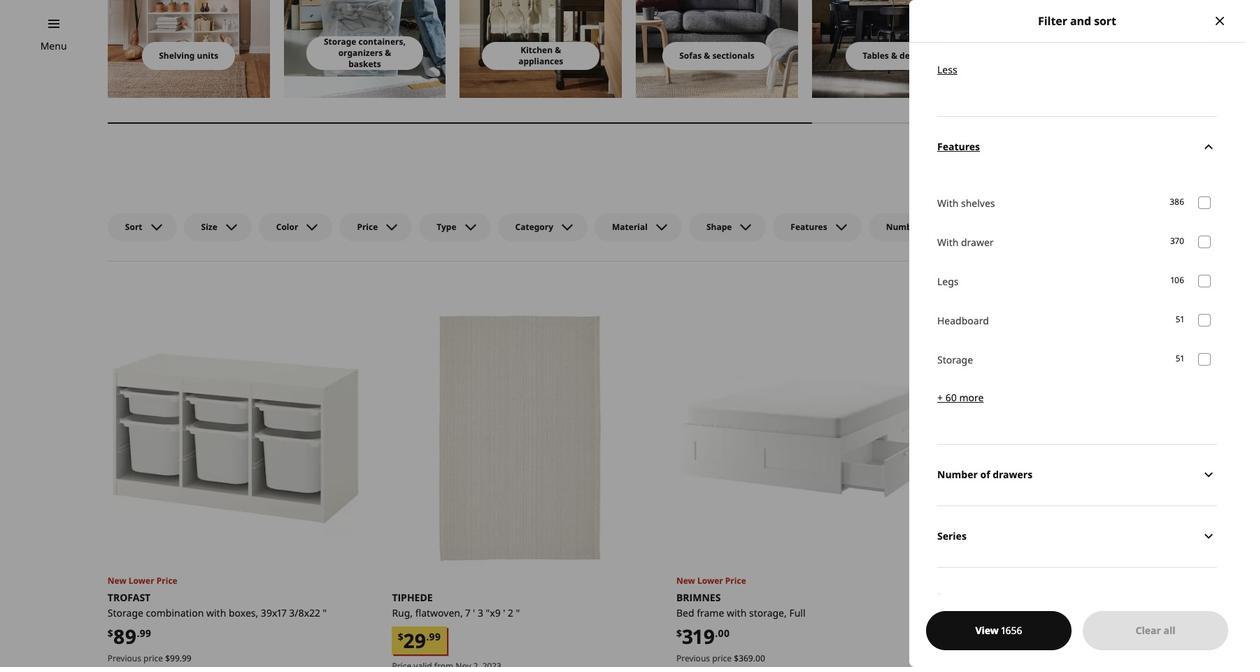 Task type: vqa. For each thing, say whether or not it's contained in the screenshot.
the top the Number of drawers
yes



Task type: describe. For each thing, give the bounding box(es) containing it.
containers,
[[359, 36, 406, 48]]

rotate 180 image
[[1201, 139, 1218, 155]]

+
[[938, 391, 944, 404]]

new for 319
[[677, 575, 696, 587]]

shelving
[[159, 50, 195, 62]]

filter
[[1039, 13, 1068, 29]]

tables & desks button
[[846, 42, 941, 70]]

kitchen & appliances
[[519, 44, 564, 67]]

material button
[[595, 213, 682, 241]]

$ inside new lower price trofast storage combination with boxes, 39x17 3/8x22 " $ 89 . 99
[[108, 627, 113, 640]]

sectionals
[[713, 50, 755, 62]]

type button
[[419, 213, 491, 241]]

storage inside new lower price trofast storage combination with boxes, 39x17 3/8x22 " $ 89 . 99
[[108, 607, 143, 620]]

2 ' from the left
[[503, 607, 506, 620]]

with shelves
[[938, 196, 996, 210]]

storage containers, organizers & baskets button
[[306, 36, 424, 70]]

$ down 1656
[[1019, 653, 1024, 665]]

less
[[938, 63, 958, 76]]

"x9
[[486, 607, 501, 620]]

new for 89
[[108, 575, 127, 587]]

60
[[946, 391, 957, 404]]

tables & desks list item
[[813, 0, 975, 98]]

two white billy bookcases with different sizes of vases and books in it image
[[108, 0, 270, 98]]

shape button
[[689, 213, 767, 241]]

price for 129
[[997, 653, 1017, 665]]

$ down combination
[[165, 653, 170, 665]]

bookcase, 23 5/8x74 3/4 " 129 . 00
[[961, 607, 1079, 650]]

. inside new lower price brimnes bed frame with storage, full $ 319 . 00
[[716, 627, 718, 640]]

1 ' from the left
[[473, 607, 475, 620]]

& for kitchen & appliances
[[555, 44, 561, 56]]

sort
[[125, 221, 142, 233]]

a decorated dining table with six black chairs surrounding it and two bookcases in the background image
[[813, 0, 975, 98]]

bookcase,
[[961, 607, 1008, 620]]

storage containers, organizers & baskets list item
[[284, 0, 446, 98]]

view
[[976, 624, 999, 638]]

319
[[682, 624, 716, 650]]

sofas & sectionals list item
[[636, 0, 799, 98]]

series button
[[938, 506, 1218, 567]]

of for number of drawers popup button on the top right
[[923, 221, 932, 233]]

tiphede rug, flatwoven, 7 ' 3 "x9 ' 2 "
[[392, 591, 520, 620]]

features button
[[938, 116, 1218, 178]]

& inside storage containers, organizers & baskets
[[385, 47, 391, 59]]

features button
[[774, 213, 862, 241]]

four transparent storage boxes stacked on each other with various household items packed in them image
[[284, 0, 446, 98]]

& for sofas & sectionals
[[704, 50, 711, 62]]

menu button
[[40, 38, 67, 54]]

51 products element for headboard
[[1176, 314, 1185, 327]]

29
[[404, 628, 426, 654]]

00 right 149
[[1039, 653, 1049, 665]]

storage for storage containers, organizers & baskets
[[324, 36, 357, 48]]

. down bookcase, 23 5/8x74 3/4 " 129 . 00
[[1037, 653, 1039, 665]]

doors
[[938, 591, 967, 605]]

material
[[612, 221, 648, 233]]

trofast
[[108, 591, 151, 605]]

with for with drawer
[[938, 236, 959, 249]]

price for "
[[157, 575, 178, 587]]

brimnes
[[677, 591, 721, 605]]

shelving units
[[159, 50, 219, 62]]

storage,
[[750, 607, 787, 620]]

a gray sofa against a light gray wall and a birch coffee table in front of it image
[[636, 0, 799, 98]]

category
[[516, 221, 554, 233]]

series
[[938, 530, 967, 543]]

price for combination
[[144, 653, 163, 665]]

. inside new lower price trofast storage combination with boxes, 39x17 3/8x22 " $ 89 . 99
[[137, 627, 140, 640]]

more
[[960, 391, 984, 404]]

99 inside $ 29 . 99
[[429, 631, 441, 644]]

$ inside new lower price brimnes bed frame with storage, full $ 319 . 00
[[677, 627, 682, 640]]

kitchen
[[521, 44, 553, 56]]

sofas
[[680, 50, 702, 62]]

previous price $ 99 . 99
[[108, 653, 192, 665]]

7
[[466, 607, 471, 620]]

shape
[[707, 221, 732, 233]]

tables
[[863, 50, 889, 62]]

sofas & sectionals
[[680, 50, 755, 62]]

$ down new lower price brimnes bed frame with storage, full $ 319 . 00
[[734, 653, 739, 665]]

51 for storage
[[1176, 353, 1185, 365]]

369
[[739, 653, 754, 665]]

previous price $ 149 . 00
[[961, 653, 1049, 665]]

drawer
[[962, 236, 994, 249]]

previous price $ 369 . 00
[[677, 653, 766, 665]]

organizers
[[339, 47, 383, 59]]

baskets
[[349, 58, 381, 70]]

. down combination
[[180, 653, 182, 665]]

00 inside bookcase, 23 5/8x74 3/4 " 129 . 00
[[1003, 627, 1014, 640]]

with for with shelves
[[938, 196, 959, 210]]

number of drawers button
[[869, 213, 1003, 241]]

370 products element
[[1171, 235, 1185, 248]]

sort and filter dialog
[[910, 0, 1246, 668]]

kitchen & appliances button
[[482, 42, 600, 70]]

of for number of drawers dropdown button
[[981, 468, 991, 482]]

two black carts next to each other with kitchen items and spices organized on them image
[[460, 0, 622, 98]]

view 1656
[[976, 624, 1023, 638]]

less button
[[938, 51, 1218, 88]]

lower for 89
[[129, 575, 154, 587]]

category button
[[498, 213, 588, 241]]

99 inside new lower price trofast storage combination with boxes, 39x17 3/8x22 " $ 89 . 99
[[140, 627, 151, 640]]

3
[[478, 607, 484, 620]]

and
[[1071, 13, 1092, 29]]

combination
[[146, 607, 204, 620]]

clear all
[[1136, 624, 1176, 638]]

370
[[1171, 235, 1185, 247]]

kitchen & appliances list item
[[460, 0, 622, 98]]

new lower price trofast storage combination with boxes, 39x17 3/8x22 " $ 89 . 99
[[108, 575, 327, 650]]

" inside tiphede rug, flatwoven, 7 ' 3 "x9 ' 2 "
[[516, 607, 520, 620]]

tiphede
[[392, 591, 433, 605]]

sort button
[[108, 213, 177, 241]]

new lower price brimnes bed frame with storage, full $ 319 . 00
[[677, 575, 806, 650]]

doors button
[[938, 567, 1218, 629]]



Task type: locate. For each thing, give the bounding box(es) containing it.
lower up trofast
[[129, 575, 154, 587]]

new inside new lower price brimnes bed frame with storage, full $ 319 . 00
[[677, 575, 696, 587]]

with up number of drawers popup button on the top right
[[938, 196, 959, 210]]

00 down frame
[[718, 627, 730, 640]]

. up previous price $ 99 . 99
[[137, 627, 140, 640]]

0 vertical spatial with
[[938, 196, 959, 210]]

0 horizontal spatial price
[[157, 575, 178, 587]]

00 right view
[[1003, 627, 1014, 640]]

" inside bookcase, 23 5/8x74 3/4 " 129 . 00
[[1075, 607, 1079, 620]]

previous down 89
[[108, 653, 141, 665]]

1 horizontal spatial drawers
[[993, 468, 1033, 482]]

number of drawers up series
[[938, 468, 1033, 482]]

of inside dropdown button
[[981, 468, 991, 482]]

0 horizontal spatial with
[[206, 607, 226, 620]]

. down storage,
[[754, 653, 756, 665]]

" right '3/4'
[[1075, 607, 1079, 620]]

price left 369
[[713, 653, 732, 665]]

2 horizontal spatial "
[[1075, 607, 1079, 620]]

scrollbar
[[108, 115, 1218, 132]]

00 inside new lower price brimnes bed frame with storage, full $ 319 . 00
[[718, 627, 730, 640]]

clear
[[1136, 624, 1162, 638]]

0 vertical spatial drawers
[[934, 221, 968, 233]]

0 vertical spatial number of drawers
[[887, 221, 968, 233]]

previous
[[108, 653, 141, 665], [677, 653, 710, 665], [961, 653, 995, 665]]

shelving units list item
[[108, 0, 270, 98]]

1 horizontal spatial new
[[677, 575, 696, 587]]

menu
[[40, 39, 67, 52]]

with for 89
[[206, 607, 226, 620]]

2 previous from the left
[[677, 653, 710, 665]]

features inside features popup button
[[791, 221, 828, 233]]

' left 2 on the bottom of the page
[[503, 607, 506, 620]]

price button
[[340, 213, 412, 241]]

tables & desks
[[863, 50, 924, 62]]

clear all button
[[1083, 612, 1229, 651]]

type
[[437, 221, 457, 233]]

lower up "brimnes"
[[698, 575, 724, 587]]

2 vertical spatial storage
[[108, 607, 143, 620]]

storage for storage
[[938, 353, 974, 366]]

2 horizontal spatial price
[[997, 653, 1017, 665]]

0 horizontal spatial number
[[887, 221, 921, 233]]

0 horizontal spatial previous
[[108, 653, 141, 665]]

2 with from the left
[[727, 607, 747, 620]]

386 products element
[[1170, 196, 1185, 209]]

with for 00
[[727, 607, 747, 620]]

1 horizontal spatial price
[[357, 221, 378, 233]]

lower inside new lower price brimnes bed frame with storage, full $ 319 . 00
[[698, 575, 724, 587]]

0 horizontal spatial price
[[144, 653, 163, 665]]

full
[[790, 607, 806, 620]]

beds
[[1060, 50, 1080, 62]]

1 vertical spatial features
[[791, 221, 828, 233]]

previous for combination
[[108, 653, 141, 665]]

5/8x74
[[1024, 607, 1055, 620]]

1 with from the left
[[206, 607, 226, 620]]

number of drawers for number of drawers dropdown button
[[938, 468, 1033, 482]]

previous down 129
[[961, 653, 995, 665]]

" inside new lower price trofast storage combination with boxes, 39x17 3/8x22 " $ 89 . 99
[[323, 607, 327, 620]]

3 price from the left
[[997, 653, 1017, 665]]

0 vertical spatial storage
[[324, 36, 357, 48]]

$ inside $ 29 . 99
[[398, 631, 404, 644]]

2 horizontal spatial price
[[726, 575, 747, 587]]

drawers for number of drawers popup button on the top right
[[934, 221, 968, 233]]

with
[[206, 607, 226, 620], [727, 607, 747, 620]]

2 horizontal spatial previous
[[961, 653, 995, 665]]

0 vertical spatial 51 products element
[[1176, 314, 1185, 327]]

1 " from the left
[[323, 607, 327, 620]]

1 51 products element from the top
[[1176, 314, 1185, 327]]

$ down trofast
[[108, 627, 113, 640]]

. inside bookcase, 23 5/8x74 3/4 " 129 . 00
[[1000, 627, 1003, 640]]

1 horizontal spatial features
[[938, 140, 981, 153]]

2 new from the left
[[677, 575, 696, 587]]

3/4
[[1057, 607, 1072, 620]]

0 horizontal spatial of
[[923, 221, 932, 233]]

units
[[197, 50, 219, 62]]

3/8x22
[[289, 607, 320, 620]]

1 horizontal spatial storage
[[324, 36, 357, 48]]

0 horizontal spatial drawers
[[934, 221, 968, 233]]

1 horizontal spatial price
[[713, 653, 732, 665]]

rug,
[[392, 607, 413, 620]]

filter and sort
[[1039, 13, 1117, 29]]

drawers for number of drawers dropdown button
[[993, 468, 1033, 482]]

00
[[718, 627, 730, 640], [1003, 627, 1014, 640], [756, 653, 766, 665], [1039, 653, 1049, 665]]

1 horizontal spatial previous
[[677, 653, 710, 665]]

previous for 129
[[961, 653, 995, 665]]

lower inside new lower price trofast storage combination with boxes, 39x17 3/8x22 " $ 89 . 99
[[129, 575, 154, 587]]

1 vertical spatial of
[[981, 468, 991, 482]]

new up trofast
[[108, 575, 127, 587]]

1 horizontal spatial '
[[503, 607, 506, 620]]

with
[[938, 196, 959, 210], [938, 236, 959, 249]]

$ 29 . 99
[[398, 628, 441, 654]]

. inside $ 29 . 99
[[426, 631, 429, 644]]

color
[[276, 221, 298, 233]]

features inside features dropdown button
[[938, 140, 981, 153]]

headboard
[[938, 314, 990, 327]]

number for number of drawers popup button on the top right
[[887, 221, 921, 233]]

storage
[[324, 36, 357, 48], [938, 353, 974, 366], [108, 607, 143, 620]]

2 51 from the top
[[1176, 353, 1185, 365]]

features for features popup button
[[791, 221, 828, 233]]

1 vertical spatial 51
[[1176, 353, 1185, 365]]

with inside new lower price brimnes bed frame with storage, full $ 319 . 00
[[727, 607, 747, 620]]

shelves
[[962, 196, 996, 210]]

1 51 from the top
[[1176, 314, 1185, 326]]

0 horizontal spatial "
[[323, 607, 327, 620]]

number of drawers up with drawer at the right
[[887, 221, 968, 233]]

51 products element for storage
[[1176, 353, 1185, 366]]

boxes,
[[229, 607, 258, 620]]

106
[[1172, 274, 1185, 286]]

1 vertical spatial number of drawers
[[938, 468, 1033, 482]]

1 vertical spatial storage
[[938, 353, 974, 366]]

price left 149
[[997, 653, 1017, 665]]

+ 60 more
[[938, 391, 984, 404]]

. right view
[[1000, 627, 1003, 640]]

of inside popup button
[[923, 221, 932, 233]]

0 vertical spatial of
[[923, 221, 932, 233]]

1656
[[1002, 624, 1023, 638]]

129
[[967, 624, 1000, 650]]

price inside new lower price trofast storage combination with boxes, 39x17 3/8x22 " $ 89 . 99
[[157, 575, 178, 587]]

number of drawers for number of drawers popup button on the top right
[[887, 221, 968, 233]]

shelving units button
[[142, 42, 235, 70]]

drawers inside dropdown button
[[993, 468, 1033, 482]]

of
[[923, 221, 932, 233], [981, 468, 991, 482]]

storage inside sort and filter dialog
[[938, 353, 974, 366]]

0 horizontal spatial '
[[473, 607, 475, 620]]

$ down bed
[[677, 627, 682, 640]]

1 previous from the left
[[108, 653, 141, 665]]

legs
[[938, 275, 959, 288]]

price
[[144, 653, 163, 665], [713, 653, 732, 665], [997, 653, 1017, 665]]

0 horizontal spatial new
[[108, 575, 127, 587]]

51
[[1176, 314, 1185, 326], [1176, 353, 1185, 365]]

'
[[473, 607, 475, 620], [503, 607, 506, 620]]

a poang gray chair next to a side table with a coffee and glasses on it image
[[1165, 0, 1246, 98]]

1 lower from the left
[[129, 575, 154, 587]]

2 with from the top
[[938, 236, 959, 249]]

2 lower from the left
[[698, 575, 724, 587]]

with left 'drawer'
[[938, 236, 959, 249]]

0 vertical spatial 51
[[1176, 314, 1185, 326]]

new
[[108, 575, 127, 587], [677, 575, 696, 587]]

new up "brimnes"
[[677, 575, 696, 587]]

2 horizontal spatial storage
[[938, 353, 974, 366]]

0 horizontal spatial features
[[791, 221, 828, 233]]

size button
[[184, 213, 252, 241]]

document
[[910, 0, 1246, 629]]

3 previous from the left
[[961, 653, 995, 665]]

1 horizontal spatial with
[[727, 607, 747, 620]]

1 vertical spatial 51 products element
[[1176, 353, 1185, 366]]

price down combination
[[144, 653, 163, 665]]

price
[[357, 221, 378, 233], [157, 575, 178, 587], [726, 575, 747, 587]]

& inside kitchen & appliances
[[555, 44, 561, 56]]

with left boxes,
[[206, 607, 226, 620]]

1 horizontal spatial number
[[938, 468, 978, 482]]

0 vertical spatial features
[[938, 140, 981, 153]]

99
[[140, 627, 151, 640], [429, 631, 441, 644], [170, 653, 180, 665], [182, 653, 192, 665]]

0 vertical spatial number
[[887, 221, 921, 233]]

document containing less
[[910, 0, 1246, 629]]

3 " from the left
[[1075, 607, 1079, 620]]

00 right 369
[[756, 653, 766, 665]]

sort
[[1095, 13, 1117, 29]]

89
[[113, 624, 137, 650]]

all
[[1164, 624, 1176, 638]]

beds button
[[1043, 42, 1097, 70]]

. down flatwoven,
[[426, 631, 429, 644]]

1 horizontal spatial of
[[981, 468, 991, 482]]

2
[[508, 607, 514, 620]]

new inside new lower price trofast storage combination with boxes, 39x17 3/8x22 " $ 89 . 99
[[108, 575, 127, 587]]

2 price from the left
[[713, 653, 732, 665]]

1 vertical spatial drawers
[[993, 468, 1033, 482]]

beds list item
[[989, 0, 1151, 98]]

number inside popup button
[[887, 221, 921, 233]]

flatwoven,
[[416, 607, 463, 620]]

. down frame
[[716, 627, 718, 640]]

a person relaxing on a bed with storage and writing in a book image
[[989, 0, 1151, 98]]

lower for 319
[[698, 575, 724, 587]]

1 with from the top
[[938, 196, 959, 210]]

&
[[555, 44, 561, 56], [385, 47, 391, 59], [704, 50, 711, 62], [892, 50, 898, 62]]

with drawer
[[938, 236, 994, 249]]

0 horizontal spatial storage
[[108, 607, 143, 620]]

number of drawers inside dropdown button
[[938, 468, 1033, 482]]

price inside new lower price brimnes bed frame with storage, full $ 319 . 00
[[726, 575, 747, 587]]

with inside new lower price trofast storage combination with boxes, 39x17 3/8x22 " $ 89 . 99
[[206, 607, 226, 620]]

number
[[887, 221, 921, 233], [938, 468, 978, 482]]

1 new from the left
[[108, 575, 127, 587]]

number of drawers inside popup button
[[887, 221, 968, 233]]

51 for headboard
[[1176, 314, 1185, 326]]

" right 2 on the bottom of the page
[[516, 607, 520, 620]]

appliances
[[519, 55, 564, 67]]

$
[[108, 627, 113, 640], [677, 627, 682, 640], [398, 631, 404, 644], [165, 653, 170, 665], [734, 653, 739, 665], [1019, 653, 1024, 665]]

features for features dropdown button
[[938, 140, 981, 153]]

& for tables & desks
[[892, 50, 898, 62]]

149
[[1024, 653, 1037, 665]]

number of drawers
[[887, 221, 968, 233], [938, 468, 1033, 482]]

drawers inside popup button
[[934, 221, 968, 233]]

39x17
[[261, 607, 287, 620]]

1 horizontal spatial "
[[516, 607, 520, 620]]

1 vertical spatial number
[[938, 468, 978, 482]]

number inside dropdown button
[[938, 468, 978, 482]]

' right 7
[[473, 607, 475, 620]]

51 products element
[[1176, 314, 1185, 327], [1176, 353, 1185, 366]]

23
[[1010, 607, 1021, 620]]

" right 3/8x22
[[323, 607, 327, 620]]

features
[[938, 140, 981, 153], [791, 221, 828, 233]]

1 price from the left
[[144, 653, 163, 665]]

0 horizontal spatial lower
[[129, 575, 154, 587]]

bed
[[677, 607, 695, 620]]

number of drawers button
[[938, 444, 1218, 506]]

2 " from the left
[[516, 607, 520, 620]]

size
[[201, 221, 218, 233]]

$ down rug,
[[398, 631, 404, 644]]

price inside popup button
[[357, 221, 378, 233]]

number for number of drawers dropdown button
[[938, 468, 978, 482]]

1 vertical spatial with
[[938, 236, 959, 249]]

2 51 products element from the top
[[1176, 353, 1185, 366]]

1 horizontal spatial lower
[[698, 575, 724, 587]]

storage containers, organizers & baskets
[[324, 36, 406, 70]]

desks
[[900, 50, 924, 62]]

386
[[1170, 196, 1185, 208]]

+ 60 more button
[[938, 379, 1218, 416]]

106 products element
[[1172, 274, 1185, 288]]

frame
[[697, 607, 725, 620]]

price for 319
[[726, 575, 747, 587]]

with right frame
[[727, 607, 747, 620]]

storage inside storage containers, organizers & baskets
[[324, 36, 357, 48]]

list item
[[1165, 0, 1246, 98]]

"
[[323, 607, 327, 620], [516, 607, 520, 620], [1075, 607, 1079, 620]]

sofas & sectionals button
[[663, 42, 772, 70]]

drawers
[[934, 221, 968, 233], [993, 468, 1033, 482]]

previous down 319
[[677, 653, 710, 665]]



